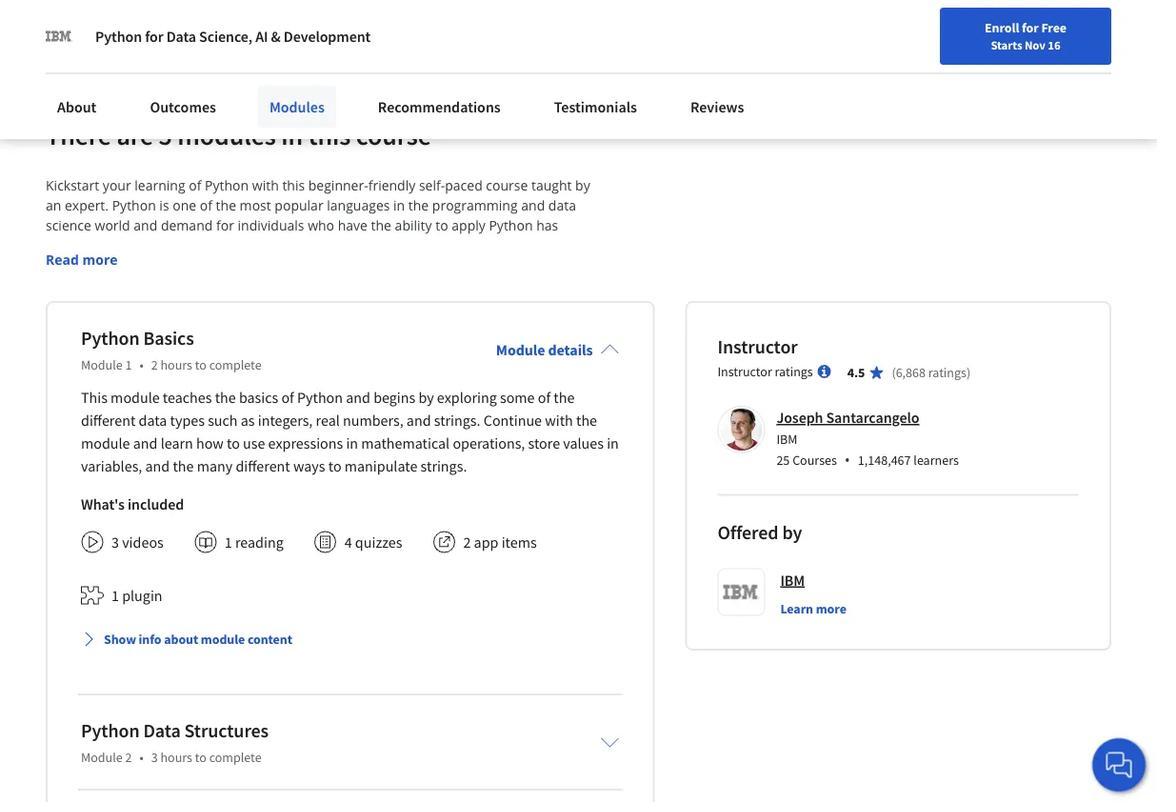 Task type: vqa. For each thing, say whether or not it's contained in the screenshot.
third group
no



Task type: describe. For each thing, give the bounding box(es) containing it.
the up ability
[[408, 197, 429, 215]]

languages
[[327, 197, 390, 215]]

items
[[502, 533, 537, 552]]

begins
[[374, 388, 416, 407]]

are
[[117, 119, 153, 153]]

free
[[1042, 19, 1067, 36]]

there are 5 modules in this course
[[46, 119, 431, 153]]

world
[[95, 217, 130, 235]]

module details
[[496, 341, 593, 360]]

4
[[345, 533, 352, 552]]

testimonials
[[554, 97, 637, 116]]

modules
[[177, 119, 276, 153]]

read
[[46, 251, 79, 269]]

learn
[[781, 601, 814, 618]]

science,
[[199, 27, 253, 46]]

module inside python basics module 1 • 2 hours to complete
[[81, 357, 123, 374]]

such
[[208, 411, 238, 430]]

details
[[548, 341, 593, 360]]

santarcangelo
[[826, 409, 920, 428]]

25
[[777, 452, 790, 469]]

is
[[159, 197, 169, 215]]

outcomes link
[[139, 86, 228, 128]]

coursera career certificate image
[[752, 0, 1069, 77]]

joseph santarcangelo ibm 25 courses • 1,148,467 learners
[[777, 409, 959, 470]]

development
[[284, 27, 371, 46]]

of up 'one'
[[189, 177, 201, 195]]

• for ibm
[[845, 450, 851, 470]]

programming
[[432, 197, 518, 215]]

ibm image
[[46, 23, 72, 50]]

manipulate
[[345, 457, 418, 476]]

1,148,467
[[858, 452, 911, 469]]

learners
[[914, 452, 959, 469]]

complete inside python basics module 1 • 2 hours to complete
[[209, 357, 262, 374]]

2 horizontal spatial by
[[782, 521, 802, 545]]

to inside kickstart your learning of python with this beginner-friendly self-paced course taught by an expert. python is one of the most popular languages in the programming and data science world and demand for individuals who have the ability to apply python has never been higher. read more
[[436, 217, 448, 235]]

one
[[173, 197, 196, 215]]

operations,
[[453, 434, 525, 453]]

1 horizontal spatial ratings
[[929, 365, 967, 382]]

store
[[528, 434, 560, 453]]

0 vertical spatial module
[[111, 388, 160, 407]]

data inside python data structures module 2 • 3 hours to complete
[[143, 719, 181, 743]]

about
[[164, 631, 198, 648]]

science
[[46, 217, 91, 235]]

reading
[[235, 533, 284, 552]]

many
[[197, 457, 233, 476]]

what's
[[81, 495, 125, 514]]

show info about module content button
[[73, 623, 300, 657]]

and up has
[[521, 197, 545, 215]]

ibm inside the joseph santarcangelo ibm 25 courses • 1,148,467 learners
[[777, 431, 798, 448]]

of right 'one'
[[200, 197, 212, 215]]

types
[[170, 411, 205, 430]]

who
[[308, 217, 334, 235]]

structures
[[184, 719, 269, 743]]

show
[[104, 631, 136, 648]]

instructor for instructor ratings
[[718, 364, 772, 381]]

( 6,868 ratings )
[[892, 365, 971, 382]]

recommendations
[[378, 97, 501, 116]]

instructor ratings
[[718, 364, 813, 381]]

for for python
[[145, 27, 163, 46]]

0 horizontal spatial ratings
[[775, 364, 813, 381]]

outcomes
[[150, 97, 216, 116]]

quizzes
[[355, 533, 402, 552]]

integers,
[[258, 411, 313, 430]]

in down the "numbers,"
[[346, 434, 358, 453]]

python data structures module 2 • 3 hours to complete
[[81, 719, 269, 767]]

2 inside python data structures module 2 • 3 hours to complete
[[125, 749, 132, 767]]

individuals
[[238, 217, 304, 235]]

exploring
[[437, 388, 497, 407]]

continue
[[484, 411, 542, 430]]

joseph santarcangelo link
[[777, 409, 920, 428]]

about
[[57, 97, 97, 116]]

python left has
[[489, 217, 533, 235]]

• for structures
[[139, 749, 144, 767]]

an
[[46, 197, 61, 215]]

2 app items
[[463, 533, 537, 552]]

ways
[[293, 457, 325, 476]]

modules
[[269, 97, 325, 116]]

kickstart your learning of python with this beginner-friendly self-paced course taught by an expert. python is one of the most popular languages in the programming and data science world and demand for individuals who have the ability to apply python has never been higher. read more
[[46, 177, 594, 269]]

self-
[[419, 177, 445, 195]]

and up the "numbers,"
[[346, 388, 370, 407]]

&
[[271, 27, 281, 46]]

most
[[240, 197, 271, 215]]

beginner-
[[308, 177, 368, 195]]

more inside the learn more button
[[816, 601, 847, 618]]

teaches
[[163, 388, 212, 407]]

basics
[[239, 388, 278, 407]]

joseph
[[777, 409, 823, 428]]

been
[[84, 237, 116, 255]]

to left use
[[227, 434, 240, 453]]

learn more
[[781, 601, 847, 618]]

kickstart
[[46, 177, 99, 195]]

videos
[[122, 533, 164, 552]]

and up mathematical
[[407, 411, 431, 430]]

complete inside python data structures module 2 • 3 hours to complete
[[209, 749, 262, 767]]

read more button
[[46, 250, 118, 270]]

python up most
[[205, 177, 249, 195]]

)
[[967, 365, 971, 382]]

0 horizontal spatial 3
[[111, 533, 119, 552]]

plugin
[[122, 587, 162, 606]]

the up 'such' at the bottom left
[[215, 388, 236, 407]]

1 vertical spatial strings.
[[421, 457, 467, 476]]

1 reading
[[225, 533, 284, 552]]

there
[[46, 119, 111, 153]]

and down learn
[[145, 457, 170, 476]]

offered by
[[718, 521, 802, 545]]

ibm link
[[781, 569, 805, 592]]

nov
[[1025, 37, 1046, 52]]

this module teaches the basics of python and begins by exploring some of the different data types such as integers, real numbers, and strings. continue with the module and learn how to use expressions in  mathematical operations, store values in variables, and the many different ways to manipulate strings.
[[81, 388, 619, 476]]

in right the values
[[607, 434, 619, 453]]

app
[[474, 533, 499, 552]]

starts
[[991, 37, 1023, 52]]



Task type: locate. For each thing, give the bounding box(es) containing it.
0 horizontal spatial for
[[145, 27, 163, 46]]

python inside this module teaches the basics of python and begins by exploring some of the different data types such as integers, real numbers, and strings. continue with the module and learn how to use expressions in  mathematical operations, store values in variables, and the many different ways to manipulate strings.
[[297, 388, 343, 407]]

as
[[241, 411, 255, 430]]

in down modules at the top of page
[[281, 119, 303, 153]]

2 horizontal spatial 2
[[463, 533, 471, 552]]

coursera image
[[15, 15, 136, 46]]

1 horizontal spatial by
[[575, 177, 590, 195]]

about link
[[46, 86, 108, 128]]

0 horizontal spatial more
[[82, 251, 118, 269]]

1 vertical spatial 2
[[463, 533, 471, 552]]

module inside dropdown button
[[201, 631, 245, 648]]

0 horizontal spatial data
[[139, 411, 167, 430]]

more
[[82, 251, 118, 269], [816, 601, 847, 618]]

paced
[[445, 177, 483, 195]]

for right demand on the top left of the page
[[216, 217, 234, 235]]

0 vertical spatial course
[[356, 119, 431, 153]]

0 horizontal spatial with
[[252, 177, 279, 195]]

ibm up 25
[[777, 431, 798, 448]]

this inside kickstart your learning of python with this beginner-friendly self-paced course taught by an expert. python is one of the most popular languages in the programming and data science world and demand for individuals who have the ability to apply python has never been higher. read more
[[282, 177, 305, 195]]

hours inside python basics module 1 • 2 hours to complete
[[160, 357, 192, 374]]

this
[[81, 388, 108, 407]]

0 vertical spatial •
[[139, 357, 144, 374]]

0 vertical spatial data
[[166, 27, 196, 46]]

to up teaches
[[195, 357, 207, 374]]

with
[[252, 177, 279, 195], [545, 411, 573, 430]]

by
[[575, 177, 590, 195], [419, 388, 434, 407], [782, 521, 802, 545]]

to down structures on the left of page
[[195, 749, 207, 767]]

1 horizontal spatial 1
[[125, 357, 132, 374]]

1 vertical spatial different
[[236, 457, 290, 476]]

python right ibm icon
[[95, 27, 142, 46]]

course up friendly
[[356, 119, 431, 153]]

recommendations link
[[367, 86, 512, 128]]

python down show
[[81, 719, 140, 743]]

0 horizontal spatial different
[[81, 411, 136, 430]]

how
[[196, 434, 224, 453]]

module inside python data structures module 2 • 3 hours to complete
[[81, 749, 123, 767]]

ai
[[256, 27, 268, 46]]

with up most
[[252, 177, 279, 195]]

course
[[356, 119, 431, 153], [486, 177, 528, 195]]

hours
[[160, 357, 192, 374], [160, 749, 192, 767]]

module right this
[[111, 388, 160, 407]]

1 vertical spatial this
[[282, 177, 305, 195]]

for for enroll
[[1022, 19, 1039, 36]]

the up the values
[[576, 411, 597, 430]]

included
[[128, 495, 184, 514]]

1 horizontal spatial data
[[549, 197, 576, 215]]

python inside python data structures module 2 • 3 hours to complete
[[81, 719, 140, 743]]

1 vertical spatial data
[[143, 719, 181, 743]]

1 vertical spatial data
[[139, 411, 167, 430]]

more down world on the top left of page
[[82, 251, 118, 269]]

ratings up joseph
[[775, 364, 813, 381]]

chat with us image
[[1104, 750, 1135, 780]]

mathematical
[[361, 434, 450, 453]]

the
[[216, 197, 236, 215], [408, 197, 429, 215], [371, 217, 391, 235], [215, 388, 236, 407], [554, 388, 575, 407], [576, 411, 597, 430], [173, 457, 194, 476]]

ibm up 'learn'
[[781, 571, 805, 590]]

with inside kickstart your learning of python with this beginner-friendly self-paced course taught by an expert. python is one of the most popular languages in the programming and data science world and demand for individuals who have the ability to apply python has never been higher. read more
[[252, 177, 279, 195]]

2 vertical spatial module
[[201, 631, 245, 648]]

data down taught
[[549, 197, 576, 215]]

of up integers,
[[281, 388, 294, 407]]

1 horizontal spatial more
[[816, 601, 847, 618]]

0 vertical spatial by
[[575, 177, 590, 195]]

data up learn
[[139, 411, 167, 430]]

course up programming on the left of page
[[486, 177, 528, 195]]

1 vertical spatial more
[[816, 601, 847, 618]]

complete up basics
[[209, 357, 262, 374]]

1 vertical spatial ibm
[[781, 571, 805, 590]]

ratings right 6,868
[[929, 365, 967, 382]]

2 vertical spatial 1
[[111, 587, 119, 606]]

1 hours from the top
[[160, 357, 192, 374]]

• inside python basics module 1 • 2 hours to complete
[[139, 357, 144, 374]]

ratings
[[775, 364, 813, 381], [929, 365, 967, 382]]

of right some at the left of page
[[538, 388, 551, 407]]

instructor
[[718, 336, 798, 359], [718, 364, 772, 381]]

expressions
[[268, 434, 343, 453]]

1 vertical spatial course
[[486, 177, 528, 195]]

2 inside python basics module 1 • 2 hours to complete
[[151, 357, 158, 374]]

in
[[281, 119, 303, 153], [393, 197, 405, 215], [346, 434, 358, 453], [607, 434, 619, 453]]

0 horizontal spatial by
[[419, 388, 434, 407]]

python inside python basics module 1 • 2 hours to complete
[[81, 327, 140, 351]]

info
[[139, 631, 161, 648]]

python up real
[[297, 388, 343, 407]]

more right 'learn'
[[816, 601, 847, 618]]

strings.
[[434, 411, 481, 430], [421, 457, 467, 476]]

the right some at the left of page
[[554, 388, 575, 407]]

content
[[248, 631, 292, 648]]

data inside this module teaches the basics of python and begins by exploring some of the different data types such as integers, real numbers, and strings. continue with the module and learn how to use expressions in  mathematical operations, store values in variables, and the many different ways to manipulate strings.
[[139, 411, 167, 430]]

None search field
[[256, 12, 418, 50]]

hours inside python data structures module 2 • 3 hours to complete
[[160, 749, 192, 767]]

has
[[536, 217, 558, 235]]

the down learn
[[173, 457, 194, 476]]

complete down structures on the left of page
[[209, 749, 262, 767]]

what's included
[[81, 495, 184, 514]]

ability
[[395, 217, 432, 235]]

by right begins
[[419, 388, 434, 407]]

2 horizontal spatial 1
[[225, 533, 232, 552]]

1 horizontal spatial for
[[216, 217, 234, 235]]

different down use
[[236, 457, 290, 476]]

0 vertical spatial 2
[[151, 357, 158, 374]]

to inside python data structures module 2 • 3 hours to complete
[[195, 749, 207, 767]]

by right offered
[[782, 521, 802, 545]]

0 vertical spatial strings.
[[434, 411, 481, 430]]

python basics module 1 • 2 hours to complete
[[81, 327, 262, 374]]

1 inside python basics module 1 • 2 hours to complete
[[125, 357, 132, 374]]

0 vertical spatial more
[[82, 251, 118, 269]]

strings. down exploring
[[434, 411, 481, 430]]

data left structures on the left of page
[[143, 719, 181, 743]]

and up the higher.
[[134, 217, 157, 235]]

hours down basics
[[160, 357, 192, 374]]

reviews
[[691, 97, 744, 116]]

modules link
[[258, 86, 336, 128]]

testimonials link
[[543, 86, 649, 128]]

menu item
[[809, 19, 931, 81]]

0 vertical spatial different
[[81, 411, 136, 430]]

4.5
[[848, 365, 865, 382]]

for inside kickstart your learning of python with this beginner-friendly self-paced course taught by an expert. python is one of the most popular languages in the programming and data science world and demand for individuals who have the ability to apply python has never been higher. read more
[[216, 217, 234, 235]]

0 horizontal spatial course
[[356, 119, 431, 153]]

instructor up joseph santarcangelo icon
[[718, 364, 772, 381]]

this
[[308, 119, 351, 153], [282, 177, 305, 195]]

to left apply
[[436, 217, 448, 235]]

1 complete from the top
[[209, 357, 262, 374]]

2 complete from the top
[[209, 749, 262, 767]]

0 vertical spatial ibm
[[777, 431, 798, 448]]

by right taught
[[575, 177, 590, 195]]

0 horizontal spatial 2
[[125, 749, 132, 767]]

learn more button
[[781, 600, 847, 619]]

1 vertical spatial by
[[419, 388, 434, 407]]

• inside python data structures module 2 • 3 hours to complete
[[139, 749, 144, 767]]

and left learn
[[133, 434, 158, 453]]

1 vertical spatial •
[[845, 450, 851, 470]]

0 vertical spatial with
[[252, 177, 279, 195]]

0 vertical spatial instructor
[[718, 336, 798, 359]]

1 horizontal spatial 2
[[151, 357, 158, 374]]

0 vertical spatial 3
[[111, 533, 119, 552]]

1 horizontal spatial this
[[308, 119, 351, 153]]

data left science,
[[166, 27, 196, 46]]

2 vertical spatial 2
[[125, 749, 132, 767]]

python down your
[[112, 197, 156, 215]]

1 vertical spatial with
[[545, 411, 573, 430]]

basics
[[143, 327, 194, 351]]

3 videos
[[111, 533, 164, 552]]

6,868
[[896, 365, 926, 382]]

python left basics
[[81, 327, 140, 351]]

for left science,
[[145, 27, 163, 46]]

module
[[496, 341, 545, 360], [81, 357, 123, 374], [81, 749, 123, 767]]

0 vertical spatial hours
[[160, 357, 192, 374]]

some
[[500, 388, 535, 407]]

values
[[563, 434, 604, 453]]

courses
[[793, 452, 837, 469]]

2 vertical spatial by
[[782, 521, 802, 545]]

in inside kickstart your learning of python with this beginner-friendly self-paced course taught by an expert. python is one of the most popular languages in the programming and data science world and demand for individuals who have the ability to apply python has never been higher. read more
[[393, 197, 405, 215]]

show notifications image
[[951, 24, 974, 47]]

2 horizontal spatial for
[[1022, 19, 1039, 36]]

5
[[159, 119, 172, 153]]

data inside kickstart your learning of python with this beginner-friendly self-paced course taught by an expert. python is one of the most popular languages in the programming and data science world and demand for individuals who have the ability to apply python has never been higher. read more
[[549, 197, 576, 215]]

this down modules at the top of page
[[308, 119, 351, 153]]

0 horizontal spatial this
[[282, 177, 305, 195]]

learning
[[135, 177, 185, 195]]

different down this
[[81, 411, 136, 430]]

for up 'nov'
[[1022, 19, 1039, 36]]

to inside python basics module 1 • 2 hours to complete
[[195, 357, 207, 374]]

and
[[521, 197, 545, 215], [134, 217, 157, 235], [346, 388, 370, 407], [407, 411, 431, 430], [133, 434, 158, 453], [145, 457, 170, 476]]

2 hours from the top
[[160, 749, 192, 767]]

1 horizontal spatial with
[[545, 411, 573, 430]]

1 horizontal spatial course
[[486, 177, 528, 195]]

have
[[338, 217, 368, 235]]

2 instructor from the top
[[718, 364, 772, 381]]

16
[[1048, 37, 1061, 52]]

0 vertical spatial complete
[[209, 357, 262, 374]]

the left most
[[216, 197, 236, 215]]

in down friendly
[[393, 197, 405, 215]]

enroll
[[985, 19, 1020, 36]]

0 horizontal spatial 1
[[111, 587, 119, 606]]

ibm
[[777, 431, 798, 448], [781, 571, 805, 590]]

real
[[316, 411, 340, 430]]

by inside this module teaches the basics of python and begins by exploring some of the different data types such as integers, real numbers, and strings. continue with the module and learn how to use expressions in  mathematical operations, store values in variables, and the many different ways to manipulate strings.
[[419, 388, 434, 407]]

course inside kickstart your learning of python with this beginner-friendly self-paced course taught by an expert. python is one of the most popular languages in the programming and data science world and demand for individuals who have the ability to apply python has never been higher. read more
[[486, 177, 528, 195]]

1 vertical spatial complete
[[209, 749, 262, 767]]

joseph santarcangelo image
[[721, 409, 762, 451]]

python for data science, ai & development
[[95, 27, 371, 46]]

to right "ways"
[[328, 457, 342, 476]]

for inside enroll for free starts nov 16
[[1022, 19, 1039, 36]]

never
[[46, 237, 81, 255]]

2 vertical spatial •
[[139, 749, 144, 767]]

data
[[549, 197, 576, 215], [139, 411, 167, 430]]

apply
[[452, 217, 486, 235]]

different
[[81, 411, 136, 430], [236, 457, 290, 476]]

data
[[166, 27, 196, 46], [143, 719, 181, 743]]

1 for 1 reading
[[225, 533, 232, 552]]

1 instructor from the top
[[718, 336, 798, 359]]

module right about
[[201, 631, 245, 648]]

(
[[892, 365, 896, 382]]

the right have
[[371, 217, 391, 235]]

1 plugin
[[111, 587, 162, 606]]

4 quizzes
[[345, 533, 402, 552]]

by inside kickstart your learning of python with this beginner-friendly self-paced course taught by an expert. python is one of the most popular languages in the programming and data science world and demand for individuals who have the ability to apply python has never been higher. read more
[[575, 177, 590, 195]]

reviews link
[[679, 86, 756, 128]]

0 vertical spatial 1
[[125, 357, 132, 374]]

with up store
[[545, 411, 573, 430]]

1 vertical spatial hours
[[160, 749, 192, 767]]

1 vertical spatial module
[[81, 434, 130, 453]]

module up variables,
[[81, 434, 130, 453]]

this up popular
[[282, 177, 305, 195]]

expert.
[[65, 197, 109, 215]]

numbers,
[[343, 411, 404, 430]]

1 horizontal spatial different
[[236, 457, 290, 476]]

instructor up instructor ratings
[[718, 336, 798, 359]]

0 vertical spatial this
[[308, 119, 351, 153]]

demand
[[161, 217, 213, 235]]

1 vertical spatial instructor
[[718, 364, 772, 381]]

3 inside python data structures module 2 • 3 hours to complete
[[151, 749, 158, 767]]

0 vertical spatial data
[[549, 197, 576, 215]]

instructor for instructor
[[718, 336, 798, 359]]

1 vertical spatial 3
[[151, 749, 158, 767]]

• inside the joseph santarcangelo ibm 25 courses • 1,148,467 learners
[[845, 450, 851, 470]]

1 vertical spatial 1
[[225, 533, 232, 552]]

more inside kickstart your learning of python with this beginner-friendly self-paced course taught by an expert. python is one of the most popular languages in the programming and data science world and demand for individuals who have the ability to apply python has never been higher. read more
[[82, 251, 118, 269]]

hours down structures on the left of page
[[160, 749, 192, 767]]

for
[[1022, 19, 1039, 36], [145, 27, 163, 46], [216, 217, 234, 235]]

1 horizontal spatial 3
[[151, 749, 158, 767]]

1 for 1 plugin
[[111, 587, 119, 606]]

strings. down mathematical
[[421, 457, 467, 476]]

with inside this module teaches the basics of python and begins by exploring some of the different data types such as integers, real numbers, and strings. continue with the module and learn how to use expressions in  mathematical operations, store values in variables, and the many different ways to manipulate strings.
[[545, 411, 573, 430]]

enroll for free starts nov 16
[[985, 19, 1067, 52]]

higher.
[[119, 237, 163, 255]]

friendly
[[368, 177, 416, 195]]



